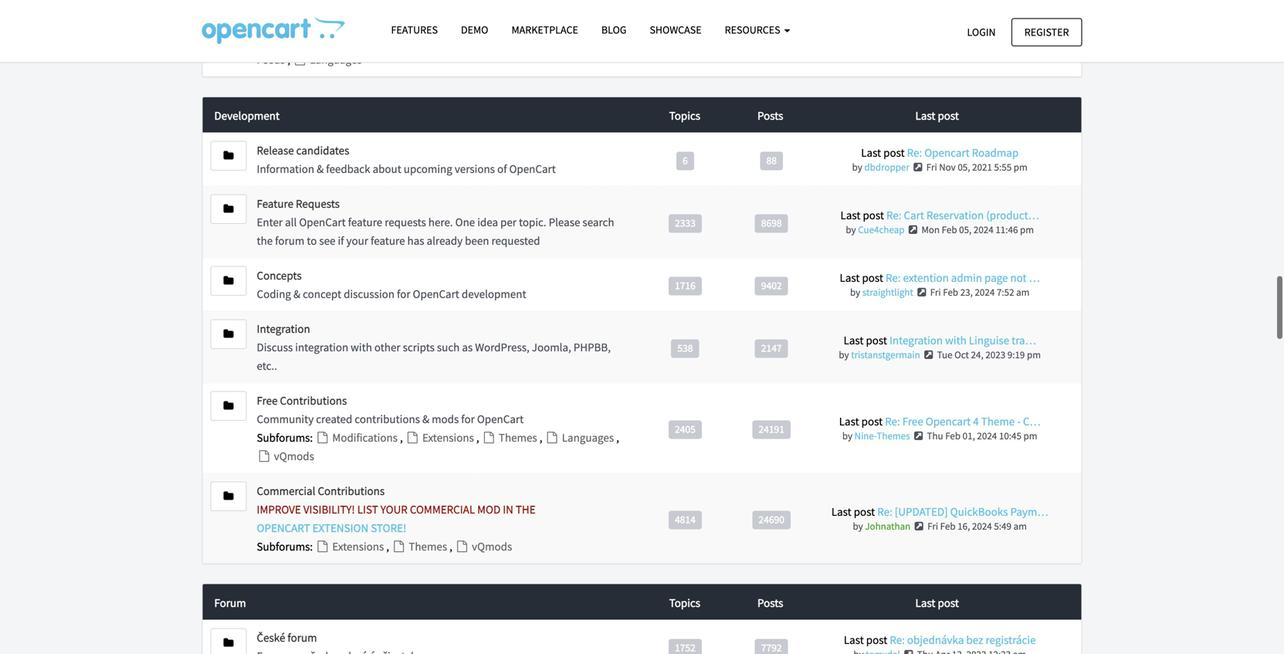 Task type: locate. For each thing, give the bounding box(es) containing it.
contributions up 'list'
[[318, 484, 385, 498]]

1 vertical spatial languages
[[560, 430, 616, 445]]

fri for [updated]
[[928, 520, 938, 533]]

opencart up integration discuss integration with other scripts such as wordpress, joomla, phpbb, etc..
[[413, 287, 459, 301]]

subforums: up feeds
[[257, 34, 313, 48]]

for inside "support for mods, payments, shipping, totals, modules, and languages in opencart v1.x"
[[299, 0, 312, 11]]

vqmods link
[[257, 449, 314, 463], [455, 539, 512, 554]]

scripts
[[403, 340, 435, 355]]

view the latest post image down [updated]
[[913, 521, 926, 531]]

last post re: opencart roadmap
[[861, 145, 1019, 160]]

free contributions community created contributions & mods for opencart
[[257, 393, 524, 426]]

1 vertical spatial view the latest post image
[[916, 287, 928, 297]]

view the latest post image left thu on the right
[[912, 431, 925, 441]]

opencart right mods
[[477, 412, 524, 426]]

re: [updated] quickbooks paym… link
[[878, 504, 1048, 519]]

for right "discussion"
[[397, 287, 411, 301]]

free contributions link
[[257, 393, 347, 408]]

am inside re: options for a web applica… mon feb 26, 2024 12:38 am
[[1009, 24, 1023, 36]]

feb left 23,
[[943, 286, 958, 299]]

forum down 'all'
[[275, 233, 305, 248]]

by left johnathan
[[853, 520, 863, 533]]

1 horizontal spatial &
[[317, 162, 324, 176]]

not
[[1011, 270, 1027, 285]]

free inside free contributions community created contributions & mods for opencart
[[257, 393, 278, 408]]

post up dbdropper
[[884, 145, 905, 160]]

opencart up nov
[[925, 145, 970, 160]]

0 horizontal spatial languages link
[[293, 52, 362, 67]]

file o image down store!
[[392, 541, 406, 552]]

post up by cue4cheap
[[863, 208, 884, 223]]

file o image down contributions
[[405, 432, 420, 443]]

payments,
[[347, 0, 398, 11]]

feb for admin
[[943, 286, 958, 299]]

post left objednávka
[[866, 632, 888, 647]]

české forum image
[[224, 637, 234, 648]]

0 vertical spatial fri
[[927, 161, 937, 174]]

pm down "tra…"
[[1027, 348, 1041, 361]]

contributions up created
[[280, 393, 347, 408]]

view the latest post image for free
[[912, 431, 925, 441]]

themes down commercial
[[406, 539, 450, 554]]

feb down reservation
[[942, 223, 957, 236]]

your
[[381, 502, 408, 517]]

0 vertical spatial contributions
[[280, 393, 347, 408]]

1 horizontal spatial free
[[903, 414, 923, 429]]

& right coding
[[293, 287, 301, 301]]

file o image for extensions link to the left
[[315, 541, 330, 552]]

by left tristanstgermain
[[839, 348, 849, 361]]

view the latest post image down the 'last post re: opencart roadmap'
[[912, 162, 925, 172]]

1 vertical spatial subforums:
[[257, 430, 313, 445]]

1 posts from the top
[[758, 108, 783, 123]]

opencart up thu on the right
[[926, 414, 971, 429]]

straightlight
[[862, 286, 913, 299]]

0 vertical spatial mon
[[911, 24, 929, 36]]

concepts
[[257, 268, 302, 283]]

extensions link down mods
[[405, 430, 476, 445]]

extensions link down extension
[[315, 539, 386, 554]]

tra…
[[1012, 333, 1036, 348]]

feb left 01,
[[945, 430, 961, 442]]

am down applica…
[[1009, 24, 1023, 36]]

2333
[[675, 216, 696, 230]]

release candidates image
[[224, 150, 234, 161]]

mon down options
[[911, 24, 929, 36]]

post for re: extention admin page not …
[[862, 270, 883, 285]]

0 vertical spatial themes link
[[482, 430, 540, 445]]

re: extention admin page not … link
[[886, 270, 1040, 285]]

0 horizontal spatial integration
[[257, 321, 310, 336]]

view the latest post image down objednávka
[[902, 649, 915, 654]]

subforums: for vqmods
[[257, 430, 313, 445]]

re: for re: opencart roadmap
[[907, 145, 922, 160]]

free up nine-themes link
[[903, 414, 923, 429]]

0 vertical spatial languages link
[[293, 52, 362, 67]]

0 vertical spatial vqmods
[[272, 449, 314, 463]]

created
[[316, 412, 352, 426]]

1 vertical spatial last post
[[916, 595, 959, 610]]

johnathan link
[[865, 520, 911, 533]]

v1.x
[[306, 15, 325, 30]]

last for re: objednávka bez registrácie
[[844, 632, 864, 647]]

(product…
[[986, 208, 1039, 223]]

2 vertical spatial view the latest post image
[[912, 431, 925, 441]]

by left the nine-
[[842, 430, 853, 442]]

1 vertical spatial posts
[[758, 595, 783, 610]]

subforums: for languages
[[257, 34, 313, 48]]

view the latest post image down cart
[[907, 225, 920, 235]]

re: for re: free opencart 4 theme - c…
[[885, 414, 900, 429]]

,
[[516, 34, 519, 48], [600, 34, 603, 48], [287, 52, 290, 67], [400, 430, 405, 445], [476, 430, 482, 445], [540, 430, 545, 445], [616, 430, 619, 445], [386, 539, 392, 554], [450, 539, 455, 554]]

development link
[[214, 106, 642, 125]]

contributions inside free contributions community created contributions & mods for opencart
[[280, 393, 347, 408]]

0 vertical spatial am
[[1009, 24, 1023, 36]]

am down paym…
[[1014, 520, 1027, 533]]

subforums: down opencart
[[257, 539, 313, 554]]

post up the 'last post re: opencart roadmap'
[[938, 108, 959, 123]]

am for page
[[1016, 286, 1030, 299]]

2 vertical spatial &
[[422, 412, 429, 426]]

re: up cue4cheap
[[887, 208, 902, 223]]

0 vertical spatial free
[[257, 393, 278, 408]]

feature up your in the top left of the page
[[348, 215, 382, 229]]

by nine-themes
[[842, 430, 910, 442]]

by for last post re: [updated] quickbooks paym…
[[853, 520, 863, 533]]

file o image down created
[[315, 432, 330, 443]]

1 vertical spatial opencart
[[926, 414, 971, 429]]

with left other on the left
[[351, 340, 372, 355]]

mon down the last post re: cart reservation (product…
[[922, 223, 940, 236]]

contributions inside commercial contributions improve visibility! list your commercial mod in the opencart extension store!
[[318, 484, 385, 498]]

0 vertical spatial languages
[[308, 52, 362, 67]]

opencart inside free contributions community created contributions & mods for opencart
[[477, 412, 524, 426]]

0 vertical spatial extensions
[[420, 430, 476, 445]]

0 vertical spatial &
[[317, 162, 324, 176]]

with inside integration discuss integration with other scripts such as wordpress, joomla, phpbb, etc..
[[351, 340, 372, 355]]

mon inside re: options for a web applica… mon feb 26, 2024 12:38 am
[[911, 24, 929, 36]]

re: left options
[[887, 8, 902, 23]]

0 vertical spatial 05,
[[958, 161, 970, 174]]

modules,
[[479, 0, 524, 11]]

by left cue4cheap
[[846, 223, 856, 236]]

file o image
[[315, 35, 330, 47], [293, 54, 308, 65], [545, 432, 560, 443], [257, 450, 272, 462], [455, 541, 470, 552]]

feedback
[[326, 162, 370, 176]]

themes link
[[482, 430, 540, 445], [392, 539, 450, 554]]

2024 right 23,
[[975, 286, 995, 299]]

1 horizontal spatial extensions
[[420, 430, 476, 445]]

24690
[[759, 513, 785, 526]]

1 horizontal spatial languages
[[560, 430, 616, 445]]

1 vertical spatial contributions
[[318, 484, 385, 498]]

pm down c…
[[1024, 430, 1038, 442]]

thu
[[927, 430, 943, 442]]

vqmods up commercial
[[272, 449, 314, 463]]

re: up dbdropper
[[907, 145, 922, 160]]

6
[[683, 154, 688, 167]]

last post up the 'last post re: opencart roadmap'
[[916, 108, 959, 123]]

1 vertical spatial topics
[[669, 595, 701, 610]]

your
[[346, 233, 368, 248]]

0 horizontal spatial free
[[257, 393, 278, 408]]

please
[[549, 215, 580, 229]]

last for re: free opencart 4 theme - c…
[[839, 414, 859, 429]]

2 horizontal spatial &
[[422, 412, 429, 426]]

2024 down theme
[[977, 430, 997, 442]]

file o image inside modifications link
[[315, 432, 330, 443]]

last for integration with linguise tra…
[[844, 333, 864, 348]]

feature down requests
[[371, 233, 405, 248]]

such
[[437, 340, 460, 355]]

2024 left 11:46
[[974, 223, 994, 236]]

feb left "16,"
[[940, 520, 956, 533]]

2147
[[761, 342, 782, 355]]

file o image
[[315, 432, 330, 443], [405, 432, 420, 443], [482, 432, 497, 443], [315, 541, 330, 552], [392, 541, 406, 552]]

free up community
[[257, 393, 278, 408]]

forum right české
[[288, 630, 317, 645]]

pm right 11:46
[[1020, 223, 1034, 236]]

re: options for a web applica… link
[[887, 8, 1039, 23]]

fri down last post re: [updated] quickbooks paym…
[[928, 520, 938, 533]]

file o image for bottommost the themes link
[[392, 541, 406, 552]]

view the latest post image down extention
[[916, 287, 928, 297]]

tristanstgermain
[[851, 348, 920, 361]]

re: for re: extention admin page not …
[[886, 270, 901, 285]]

languages
[[308, 52, 362, 67], [560, 430, 616, 445]]

post
[[938, 108, 959, 123], [884, 145, 905, 160], [863, 208, 884, 223], [862, 270, 883, 285], [866, 333, 887, 348], [862, 414, 883, 429], [854, 504, 875, 519], [938, 595, 959, 610], [866, 632, 888, 647]]

opencart right of
[[509, 162, 556, 176]]

the
[[257, 233, 273, 248]]

1 vertical spatial fri
[[930, 286, 941, 299]]

straightlight link
[[862, 286, 913, 299]]

1 vertical spatial extensions
[[330, 539, 386, 554]]

re: left objednávka
[[890, 632, 905, 647]]

file o image down opencart extension store! link
[[315, 541, 330, 552]]

2 vertical spatial am
[[1014, 520, 1027, 533]]

themes link down store!
[[392, 539, 450, 554]]

for left a
[[945, 8, 958, 23]]

1 vertical spatial languages link
[[545, 430, 616, 445]]

been
[[465, 233, 489, 248]]

last post re: extention admin page not …
[[840, 270, 1040, 285]]

0 horizontal spatial &
[[293, 287, 301, 301]]

2024 for (product…
[[974, 223, 994, 236]]

extensions down extension
[[330, 539, 386, 554]]

mods
[[432, 412, 459, 426]]

1 horizontal spatial vqmods link
[[455, 539, 512, 554]]

concepts coding & concept discussion for opencart development
[[257, 268, 526, 301]]

opencart
[[257, 15, 303, 30], [509, 162, 556, 176], [299, 215, 346, 229], [413, 287, 459, 301], [477, 412, 524, 426]]

for inside free contributions community created contributions & mods for opencart
[[461, 412, 475, 426]]

last post integration with linguise tra…
[[844, 333, 1036, 348]]

1 vertical spatial feature
[[371, 233, 405, 248]]

2 topics from the top
[[669, 595, 701, 610]]

05, for reservation
[[959, 223, 972, 236]]

am for paym…
[[1014, 520, 1027, 533]]

order totals , feeds ,
[[257, 34, 605, 67]]

1 last post from the top
[[916, 108, 959, 123]]

88
[[766, 154, 777, 167]]

české forum link
[[257, 630, 317, 645]]

0 vertical spatial opencart
[[925, 145, 970, 160]]

applica…
[[992, 8, 1039, 23]]

& left mods
[[422, 412, 429, 426]]

in
[[599, 0, 609, 11]]

candidates
[[296, 143, 349, 158]]

post up by straightlight
[[862, 270, 883, 285]]

contributions for visibility!
[[318, 484, 385, 498]]

by tristanstgermain
[[839, 348, 920, 361]]

integration with linguise tra… link
[[890, 333, 1036, 348]]

4
[[973, 414, 979, 429]]

a
[[961, 8, 966, 23]]

2024 for paym…
[[972, 520, 992, 533]]

1 subforums: from the top
[[257, 34, 313, 48]]

re: up johnathan
[[878, 504, 893, 519]]

feb left the "26,"
[[931, 24, 946, 36]]

resources
[[725, 23, 783, 37]]

re: up straightlight link
[[886, 270, 901, 285]]

2 subforums: from the top
[[257, 430, 313, 445]]

1 vertical spatial 05,
[[959, 223, 972, 236]]

1 vertical spatial vqmods link
[[455, 539, 512, 554]]

for right mods
[[461, 412, 475, 426]]

vqmods down mod
[[470, 539, 512, 554]]

0 horizontal spatial themes link
[[392, 539, 450, 554]]

for
[[299, 0, 312, 11], [945, 8, 958, 23], [397, 287, 411, 301], [461, 412, 475, 426]]

post up by johnathan
[[854, 504, 875, 519]]

integration up tue
[[890, 333, 943, 348]]

with up oct
[[945, 333, 967, 348]]

post for re: objednávka bez registrácie
[[866, 632, 888, 647]]

pm for re: cart reservation (product…
[[1020, 223, 1034, 236]]

fri for extention
[[930, 286, 941, 299]]

0 vertical spatial last post
[[916, 108, 959, 123]]

extensions down mods
[[420, 430, 476, 445]]

pm right 5:55
[[1014, 161, 1028, 174]]

showcase
[[650, 23, 702, 37]]

discussion
[[344, 287, 395, 301]]

forum
[[275, 233, 305, 248], [288, 630, 317, 645]]

file o image for leftmost vqmods link
[[257, 450, 272, 462]]

05, down re: opencart roadmap link
[[958, 161, 970, 174]]

2024 down web
[[963, 24, 983, 36]]

by left dbdropper link
[[852, 161, 863, 174]]

subforums: down community
[[257, 430, 313, 445]]

release candidates link
[[257, 143, 349, 158]]

1 horizontal spatial themes
[[497, 430, 540, 445]]

0 horizontal spatial with
[[351, 340, 372, 355]]

integration inside integration discuss integration with other scripts such as wordpress, joomla, phpbb, etc..
[[257, 321, 310, 336]]

last for re: extention admin page not …
[[840, 270, 860, 285]]

1 vertical spatial extensions link
[[315, 539, 386, 554]]

by left straightlight link
[[850, 286, 860, 299]]

vqmods link up commercial
[[257, 449, 314, 463]]

themes link up the in
[[482, 430, 540, 445]]

themes up the
[[497, 430, 540, 445]]

05, down re: cart reservation (product… 'link'
[[959, 223, 972, 236]]

last
[[916, 108, 936, 123], [861, 145, 881, 160], [841, 208, 861, 223], [840, 270, 860, 285], [844, 333, 864, 348], [839, 414, 859, 429], [832, 504, 852, 519], [916, 595, 936, 610], [844, 632, 864, 647]]

0 vertical spatial forum
[[275, 233, 305, 248]]

2 posts from the top
[[758, 595, 783, 610]]

0 vertical spatial posts
[[758, 108, 783, 123]]

1 vertical spatial vqmods
[[470, 539, 512, 554]]

0 vertical spatial topics
[[669, 108, 701, 123]]

view the latest post image for re: objednávka bez registrácie
[[902, 649, 915, 654]]

opencart down support
[[257, 15, 303, 30]]

already
[[427, 233, 463, 248]]

feb for reservation
[[942, 223, 957, 236]]

features link
[[380, 16, 449, 43]]

2024 down quickbooks
[[972, 520, 992, 533]]

last post re: objednávka bez registrácie
[[844, 632, 1036, 647]]

file o image inside modules link
[[315, 35, 330, 47]]

0 vertical spatial subforums:
[[257, 34, 313, 48]]

admin
[[951, 270, 982, 285]]

1 topics from the top
[[669, 108, 701, 123]]

pm
[[1014, 161, 1028, 174], [1020, 223, 1034, 236], [1027, 348, 1041, 361], [1024, 430, 1038, 442]]

& down candidates
[[317, 162, 324, 176]]

with
[[945, 333, 967, 348], [351, 340, 372, 355]]

0 horizontal spatial vqmods
[[272, 449, 314, 463]]

versions
[[455, 162, 495, 176]]

here.
[[428, 215, 453, 229]]

feb for quickbooks
[[940, 520, 956, 533]]

integration up discuss
[[257, 321, 310, 336]]

development
[[462, 287, 526, 301]]

demo
[[461, 23, 488, 37]]

topic.
[[519, 215, 546, 229]]

1 horizontal spatial with
[[945, 333, 967, 348]]

opencart down requests
[[299, 215, 346, 229]]

1 vertical spatial &
[[293, 287, 301, 301]]

commercial contributions link
[[257, 484, 385, 498]]

vqmods link down mod
[[455, 539, 512, 554]]

0 vertical spatial vqmods link
[[257, 449, 314, 463]]

blog link
[[590, 16, 638, 43]]

post up by tristanstgermain
[[866, 333, 887, 348]]

pm for integration with linguise tra…
[[1027, 348, 1041, 361]]

languages link
[[293, 52, 362, 67], [545, 430, 616, 445]]

file o image up mod
[[482, 432, 497, 443]]

1 horizontal spatial themes link
[[482, 430, 540, 445]]

for up v1.x
[[299, 0, 312, 11]]

view the latest post image left tue
[[922, 350, 935, 360]]

7:52
[[997, 286, 1014, 299]]

0 vertical spatial extensions link
[[405, 430, 476, 445]]

requested
[[492, 233, 540, 248]]

forum
[[214, 595, 246, 610]]

fri
[[927, 161, 937, 174], [930, 286, 941, 299], [928, 520, 938, 533]]

themes left thu on the right
[[877, 430, 910, 442]]

2 last post from the top
[[916, 595, 959, 610]]

post up by nine-themes
[[862, 414, 883, 429]]

feature requests image
[[224, 204, 234, 214]]

0 vertical spatial view the latest post image
[[907, 225, 920, 235]]

concept
[[303, 287, 341, 301]]

post up last post re: objednávka bez registrácie
[[938, 595, 959, 610]]

2 vertical spatial fri
[[928, 520, 938, 533]]

re: up nine-themes link
[[885, 414, 900, 429]]

5:55
[[994, 161, 1012, 174]]

last post re: free opencart 4 theme - c…
[[839, 414, 1041, 429]]

24,
[[971, 348, 984, 361]]

demo link
[[449, 16, 500, 43]]

posts for last post re: objednávka bez registrácie
[[758, 595, 783, 610]]

2 vertical spatial subforums:
[[257, 539, 313, 554]]

feature requests enter all opencart feature requests here. one idea per topic. please search the forum to see if your feature has already been requested
[[257, 196, 614, 248]]

view the latest post image
[[907, 225, 920, 235], [916, 287, 928, 297], [912, 431, 925, 441]]

roadmap
[[972, 145, 1019, 160]]

view the latest post image for dbdropper
[[912, 162, 925, 172]]

1 vertical spatial am
[[1016, 286, 1030, 299]]

view the latest post image
[[912, 162, 925, 172], [922, 350, 935, 360], [913, 521, 926, 531], [902, 649, 915, 654]]

topics for last post re: opencart roadmap
[[669, 108, 701, 123]]

0 horizontal spatial languages
[[308, 52, 362, 67]]

fri down last post re: extention admin page not …
[[930, 286, 941, 299]]

fri left nov
[[927, 161, 937, 174]]

0 horizontal spatial extensions
[[330, 539, 386, 554]]

5:49
[[994, 520, 1012, 533]]



Task type: describe. For each thing, give the bounding box(es) containing it.
re: opencart roadmap link
[[907, 145, 1019, 160]]

fri for opencart
[[927, 161, 937, 174]]

paym…
[[1011, 504, 1048, 519]]

view the latest post image for johnathan
[[913, 521, 926, 531]]

objednávka
[[907, 632, 964, 647]]

10:45
[[999, 430, 1022, 442]]

enter
[[257, 215, 283, 229]]

with for linguise
[[945, 333, 967, 348]]

0 vertical spatial feature
[[348, 215, 382, 229]]

last post for objednávka
[[916, 595, 959, 610]]

fri feb 23, 2024 7:52 am
[[930, 286, 1030, 299]]

05, for roadmap
[[958, 161, 970, 174]]

2 horizontal spatial themes
[[877, 430, 910, 442]]

dbdropper link
[[865, 161, 910, 174]]

forum inside feature requests enter all opencart feature requests here. one idea per topic. please search the forum to see if your feature has already been requested
[[275, 233, 305, 248]]

16,
[[958, 520, 970, 533]]

modifications link
[[315, 430, 400, 445]]

last for re: opencart roadmap
[[861, 145, 881, 160]]

reservation
[[927, 208, 984, 223]]

improve
[[257, 502, 301, 517]]

has
[[407, 233, 424, 248]]

oct
[[955, 348, 969, 361]]

extension
[[313, 521, 369, 535]]

2405
[[675, 423, 696, 436]]

tue oct 24, 2023 9:19 pm
[[937, 348, 1041, 361]]

by for last post re: extention admin page not …
[[850, 286, 860, 299]]

requests
[[296, 196, 340, 211]]

0 horizontal spatial extensions link
[[315, 539, 386, 554]]

bez
[[966, 632, 983, 647]]

extention
[[903, 270, 949, 285]]

as
[[462, 340, 473, 355]]

post for integration with linguise tra…
[[866, 333, 887, 348]]

last for re: cart reservation (product…
[[841, 208, 861, 223]]

for inside the concepts coding & concept discussion for opencart development
[[397, 287, 411, 301]]

shipping,
[[400, 0, 445, 11]]

contributions for created
[[280, 393, 347, 408]]

1 horizontal spatial integration
[[890, 333, 943, 348]]

file o image for modifications link on the left
[[315, 432, 330, 443]]

options
[[904, 8, 942, 23]]

all
[[285, 215, 297, 229]]

feb inside re: options for a web applica… mon feb 26, 2024 12:38 am
[[931, 24, 946, 36]]

& inside release candidates information & feedback about upcoming versions of opencart
[[317, 162, 324, 176]]

opencart inside release candidates information & feedback about upcoming versions of opencart
[[509, 162, 556, 176]]

post for re: [updated] quickbooks paym…
[[854, 504, 875, 519]]

concepts link
[[257, 268, 302, 283]]

1 vertical spatial mon
[[922, 223, 940, 236]]

pm for re: opencart roadmap
[[1014, 161, 1028, 174]]

topics for last post re: objednávka bez registrácie
[[669, 595, 701, 610]]

last post for opencart
[[916, 108, 959, 123]]

re: for re: cart reservation (product…
[[887, 208, 902, 223]]

file o image for the right extensions link
[[405, 432, 420, 443]]

post for re: free opencart 4 theme - c…
[[862, 414, 883, 429]]

0 horizontal spatial vqmods link
[[257, 449, 314, 463]]

features
[[391, 23, 438, 37]]

the
[[516, 502, 536, 517]]

commercial contributions image
[[224, 491, 234, 502]]

web
[[969, 8, 990, 23]]

with for other
[[351, 340, 372, 355]]

2024 for 4
[[977, 430, 997, 442]]

opencart inside the concepts coding & concept discussion for opencart development
[[413, 287, 459, 301]]

information
[[257, 162, 314, 176]]

feeds link
[[257, 34, 620, 67]]

discuss
[[257, 340, 293, 355]]

view the latest post image for cart
[[907, 225, 920, 235]]

marketplace link
[[500, 16, 590, 43]]

& inside free contributions community created contributions & mods for opencart
[[422, 412, 429, 426]]

login
[[967, 25, 996, 39]]

by johnathan
[[853, 520, 911, 533]]

538
[[678, 342, 693, 355]]

development
[[214, 108, 280, 123]]

last post re: cart reservation (product…
[[841, 208, 1039, 223]]

01,
[[963, 430, 975, 442]]

opencart inside feature requests enter all opencart feature requests here. one idea per topic. please search the forum to see if your feature has already been requested
[[299, 215, 346, 229]]

commercial
[[257, 484, 315, 498]]

opencart inside "support for mods, payments, shipping, totals, modules, and languages in opencart v1.x"
[[257, 15, 303, 30]]

cue4cheap link
[[858, 223, 905, 236]]

search
[[583, 215, 614, 229]]

re: cart reservation (product… link
[[887, 208, 1039, 223]]

support
[[257, 0, 296, 11]]

feature
[[257, 196, 293, 211]]

quickbooks
[[950, 504, 1008, 519]]

9:19
[[1008, 348, 1025, 361]]

1 horizontal spatial languages link
[[545, 430, 616, 445]]

mon feb 05, 2024 11:46 pm
[[922, 223, 1034, 236]]

pm for re: free opencart 4 theme - c…
[[1024, 430, 1038, 442]]

re: inside re: options for a web applica… mon feb 26, 2024 12:38 am
[[887, 8, 902, 23]]

requests
[[385, 215, 426, 229]]

by cue4cheap
[[846, 223, 905, 236]]

integration discuss integration with other scripts such as wordpress, joomla, phpbb, etc..
[[257, 321, 611, 373]]

1 vertical spatial themes link
[[392, 539, 450, 554]]

file o image for bottommost vqmods link
[[455, 541, 470, 552]]

8698
[[761, 216, 782, 230]]

list
[[357, 502, 378, 517]]

file o image for right languages 'link'
[[545, 432, 560, 443]]

1 horizontal spatial vqmods
[[470, 539, 512, 554]]

contributions
[[355, 412, 420, 426]]

post for re: cart reservation (product…
[[863, 208, 884, 223]]

free contributions image
[[224, 401, 234, 411]]

re: options for a web applica… mon feb 26, 2024 12:38 am
[[887, 8, 1039, 36]]

shipping ,
[[468, 34, 521, 48]]

post for re: opencart roadmap
[[884, 145, 905, 160]]

2024 inside re: options for a web applica… mon feb 26, 2024 12:38 am
[[963, 24, 983, 36]]

of
[[497, 162, 507, 176]]

wordpress,
[[475, 340, 530, 355]]

by for last post integration with linguise tra…
[[839, 348, 849, 361]]

concepts image
[[224, 275, 234, 286]]

integration link
[[257, 321, 310, 336]]

by for last post re: opencart roadmap
[[852, 161, 863, 174]]

3 subforums: from the top
[[257, 539, 313, 554]]

tristanstgermain link
[[851, 348, 920, 361]]

26,
[[948, 24, 961, 36]]

[updated]
[[895, 504, 948, 519]]

mods,
[[315, 0, 345, 11]]

support for mods, payments, shipping, totals, modules, and languages in opencart v1.x
[[257, 0, 609, 30]]

2021
[[972, 161, 992, 174]]

file o image for the rightmost the themes link
[[482, 432, 497, 443]]

register
[[1025, 25, 1069, 39]]

registrácie
[[986, 632, 1036, 647]]

by for last post re: free opencart 4 theme - c…
[[842, 430, 853, 442]]

by for last post re: cart reservation (product…
[[846, 223, 856, 236]]

file o image for modules link
[[315, 35, 330, 47]]

& inside the concepts coding & concept discussion for opencart development
[[293, 287, 301, 301]]

české
[[257, 630, 285, 645]]

0 horizontal spatial themes
[[406, 539, 450, 554]]

etc..
[[257, 358, 277, 373]]

view the latest post image for extention
[[916, 287, 928, 297]]

1 vertical spatial free
[[903, 414, 923, 429]]

11:46
[[996, 223, 1018, 236]]

languages
[[548, 0, 597, 11]]

re: for re: [updated] quickbooks paym…
[[878, 504, 893, 519]]

integration image
[[224, 329, 234, 340]]

fri feb 16, 2024 5:49 am
[[928, 520, 1027, 533]]

view the latest post image for tristanstgermain
[[922, 350, 935, 360]]

re: for re: objednávka bez registrácie
[[890, 632, 905, 647]]

commercial contributions improve visibility! list your commercial mod in the opencart extension store!
[[257, 484, 536, 535]]

posts for last post re: opencart roadmap
[[758, 108, 783, 123]]

1 vertical spatial forum
[[288, 630, 317, 645]]

for inside re: options for a web applica… mon feb 26, 2024 12:38 am
[[945, 8, 958, 23]]

totals
[[569, 34, 597, 48]]

last for re: [updated] quickbooks paym…
[[832, 504, 852, 519]]

commercial
[[410, 502, 475, 517]]

feb for opencart
[[945, 430, 961, 442]]

9402
[[761, 279, 782, 292]]

2024 for page
[[975, 286, 995, 299]]

file o image for languages 'link' to the left
[[293, 54, 308, 65]]

showcase link
[[638, 16, 713, 43]]

1 horizontal spatial extensions link
[[405, 430, 476, 445]]

44303
[[759, 17, 785, 30]]



Task type: vqa. For each thing, say whether or not it's contained in the screenshot.
and
yes



